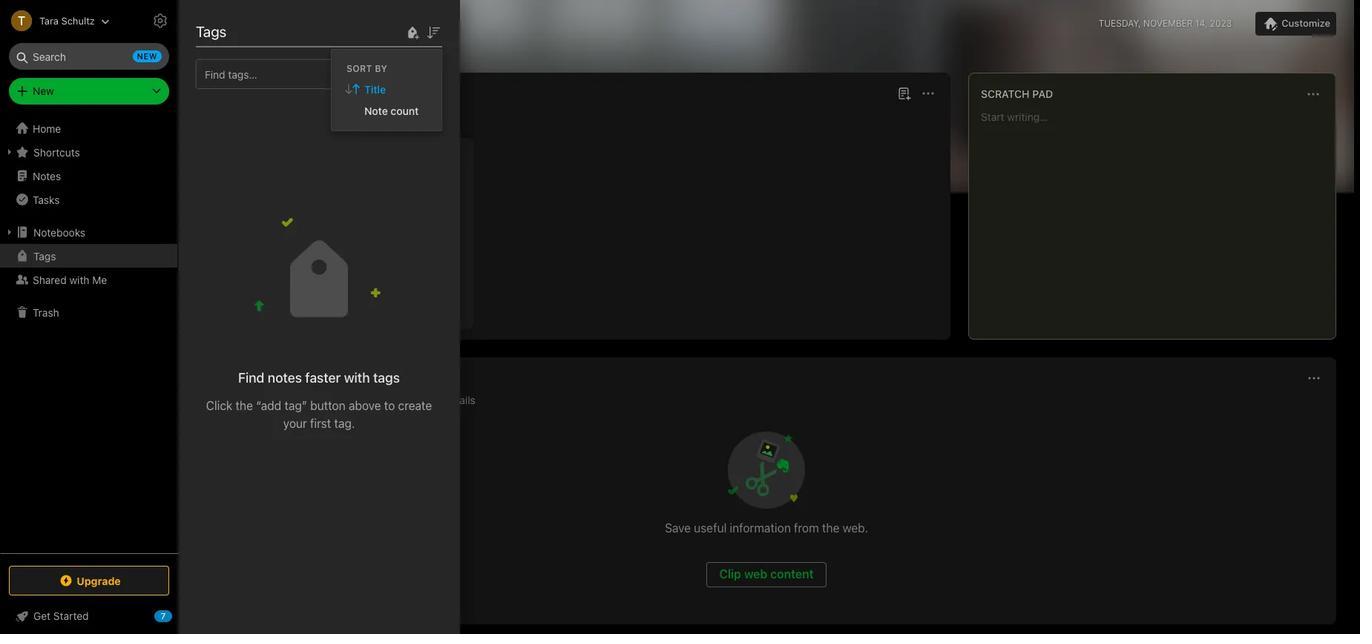 Task type: locate. For each thing, give the bounding box(es) containing it.
Help and Learning task checklist field
[[0, 605, 178, 629]]

Sort field
[[424, 23, 442, 41]]

save
[[665, 522, 691, 535]]

clips
[[233, 394, 257, 407]]

0 horizontal spatial tags
[[33, 250, 56, 262]]

afternoon,
[[236, 15, 303, 32]]

audio
[[399, 394, 427, 407]]

0 vertical spatial the
[[236, 399, 253, 413]]

your
[[283, 417, 307, 430]]

tags up shared on the left
[[33, 250, 56, 262]]

tara
[[39, 14, 59, 26]]

1 vertical spatial tags
[[33, 250, 56, 262]]

with up documents
[[344, 370, 370, 386]]

click to collapse image
[[173, 607, 184, 625]]

scratch pad
[[981, 88, 1053, 100]]

shared with me link
[[0, 268, 177, 292]]

by
[[375, 63, 387, 74]]

click
[[206, 399, 232, 413]]

november
[[1143, 18, 1193, 29]]

sort by
[[347, 63, 387, 74]]

images
[[275, 394, 309, 407]]

with
[[69, 273, 89, 286], [344, 370, 370, 386]]

Search text field
[[19, 43, 159, 70]]

create
[[398, 399, 432, 413]]

tuesday, november 14, 2023
[[1099, 18, 1232, 29]]

upgrade
[[77, 575, 121, 587]]

tab list
[[200, 394, 1333, 410]]

expand notebooks image
[[4, 226, 16, 238]]

from
[[794, 522, 819, 535]]

2023
[[1210, 18, 1232, 29]]

emails tab
[[445, 394, 475, 410]]

0 vertical spatial tags
[[196, 23, 227, 40]]

schultz
[[61, 14, 95, 26]]

Account field
[[0, 6, 110, 36]]

1 vertical spatial with
[[344, 370, 370, 386]]

tara!
[[306, 15, 338, 32]]

yesterday button
[[209, 138, 337, 329]]

title
[[364, 83, 386, 95]]

0 vertical spatial with
[[69, 273, 89, 286]]

0 horizontal spatial notes
[[33, 170, 61, 182]]

tags
[[373, 370, 400, 386]]

tab
[[209, 110, 242, 125]]

notes
[[209, 87, 243, 99], [33, 170, 61, 182]]

tags button
[[0, 244, 177, 268]]

0 vertical spatial notes
[[209, 87, 243, 99]]

notes link
[[0, 164, 177, 188]]

tags inside button
[[33, 250, 56, 262]]

shared with me
[[33, 273, 107, 286]]

tags
[[196, 23, 227, 40], [33, 250, 56, 262]]

notes
[[268, 370, 302, 386]]

good afternoon, tara!
[[197, 15, 338, 32]]

web
[[209, 394, 230, 407]]

recently captured button
[[206, 370, 320, 387]]

web clips
[[209, 394, 257, 407]]

web clips tab
[[209, 394, 257, 410]]

web
[[744, 568, 767, 581]]

settings image
[[151, 12, 169, 30]]

notebooks
[[33, 226, 85, 239]]

shared
[[33, 273, 67, 286]]

yesterday
[[221, 308, 262, 319]]

clip web content button
[[707, 562, 826, 588]]

note count
[[364, 104, 419, 117]]

1 horizontal spatial the
[[822, 522, 840, 535]]

customize button
[[1256, 12, 1336, 36]]

1 vertical spatial notes
[[33, 170, 61, 182]]

notes down good
[[209, 87, 243, 99]]

dropdown list menu
[[332, 78, 442, 121]]

the
[[236, 399, 253, 413], [822, 522, 840, 535]]

the left "add
[[236, 399, 253, 413]]

find notes faster with tags
[[238, 370, 400, 386]]

1 horizontal spatial notes
[[209, 87, 243, 99]]

the right 'from'
[[822, 522, 840, 535]]

notes up tasks
[[33, 170, 61, 182]]

notes button
[[206, 85, 261, 102]]

tree
[[0, 116, 178, 553]]

tags right settings image
[[196, 23, 227, 40]]

with left me
[[69, 273, 89, 286]]

tuesday,
[[1099, 18, 1141, 29]]

0 horizontal spatial the
[[236, 399, 253, 413]]

trash link
[[0, 301, 177, 324]]

new
[[137, 51, 157, 61]]

audio tab
[[399, 394, 427, 410]]

sort options image
[[424, 23, 442, 41]]

1 horizontal spatial tags
[[196, 23, 227, 40]]

to
[[384, 399, 395, 413]]

tasks button
[[0, 188, 177, 211]]

note
[[364, 104, 388, 117]]

above
[[349, 399, 381, 413]]



Task type: vqa. For each thing, say whether or not it's contained in the screenshot.
"search field"
no



Task type: describe. For each thing, give the bounding box(es) containing it.
scratch
[[981, 88, 1030, 100]]

tasks
[[33, 193, 60, 206]]

title link
[[332, 78, 442, 100]]

notes inside tree
[[33, 170, 61, 182]]

notes inside 'button'
[[209, 87, 243, 99]]

button
[[310, 399, 346, 413]]

recently
[[209, 372, 261, 384]]

sort
[[347, 63, 372, 74]]

images tab
[[275, 394, 309, 410]]

14,
[[1195, 18, 1208, 29]]

get started
[[33, 610, 89, 623]]

documents tab
[[327, 394, 382, 410]]

tara schultz
[[39, 14, 95, 26]]

7
[[161, 611, 166, 621]]

documents
[[327, 394, 382, 407]]

Start writing… text field
[[981, 111, 1335, 327]]

clip
[[719, 568, 741, 581]]

click the "add tag" button above to create your first tag.
[[206, 399, 432, 430]]

new button
[[9, 78, 169, 105]]

faster
[[305, 370, 341, 386]]

tag"
[[284, 399, 307, 413]]

home link
[[0, 116, 178, 140]]

recently captured
[[209, 372, 320, 384]]

content
[[770, 568, 814, 581]]

0 horizontal spatial with
[[69, 273, 89, 286]]

new search field
[[19, 43, 162, 70]]

home
[[33, 122, 61, 135]]

tab list containing web clips
[[200, 394, 1333, 410]]

first
[[310, 417, 331, 430]]

emails
[[445, 394, 475, 407]]

me
[[92, 273, 107, 286]]

tag.
[[334, 417, 355, 430]]

get
[[33, 610, 51, 623]]

1 vertical spatial the
[[822, 522, 840, 535]]

scratch pad button
[[978, 85, 1053, 103]]

Find tags… text field
[[197, 64, 424, 84]]

useful
[[694, 522, 727, 535]]

pad
[[1032, 88, 1053, 100]]

web.
[[843, 522, 868, 535]]

count
[[391, 104, 419, 117]]

shortcuts button
[[0, 140, 177, 164]]

"add
[[256, 399, 281, 413]]

started
[[53, 610, 89, 623]]

good
[[197, 15, 232, 32]]

captured
[[264, 372, 320, 384]]

customize
[[1282, 17, 1330, 29]]

information
[[730, 522, 791, 535]]

new
[[33, 85, 54, 97]]

create new tag image
[[404, 23, 421, 41]]

the inside click the "add tag" button above to create your first tag.
[[236, 399, 253, 413]]

notebooks link
[[0, 220, 177, 244]]

trash
[[33, 306, 59, 319]]

find
[[238, 370, 264, 386]]

note count link
[[332, 100, 442, 121]]

upgrade button
[[9, 566, 169, 596]]

tree containing home
[[0, 116, 178, 553]]

save useful information from the web.
[[665, 522, 868, 535]]

1 horizontal spatial with
[[344, 370, 370, 386]]

clip web content
[[719, 568, 814, 581]]

shortcuts
[[33, 146, 80, 158]]



